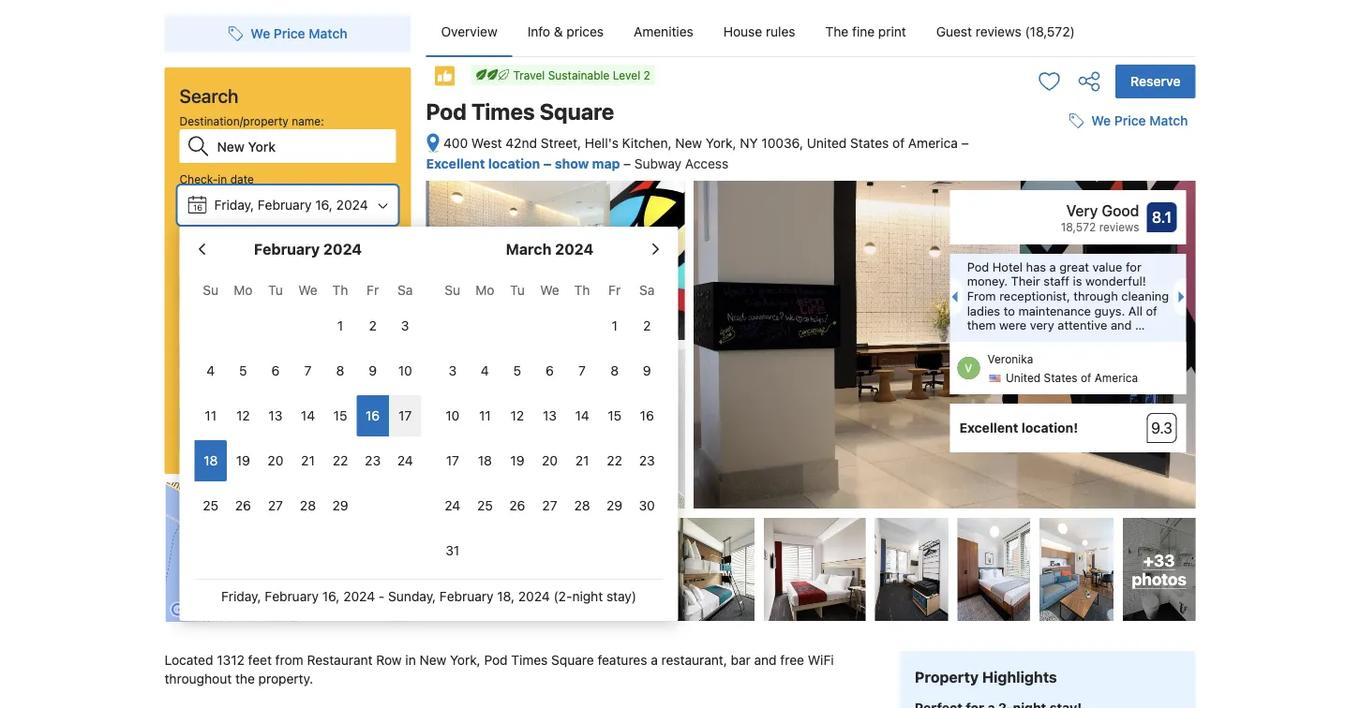 Task type: vqa. For each thing, say whether or not it's contained in the screenshot.
Countries
no



Task type: describe. For each thing, give the bounding box(es) containing it.
10036,
[[762, 136, 804, 151]]

we price match button inside search section
[[221, 17, 355, 51]]

th for march 2024
[[575, 283, 590, 298]]

2-
[[180, 285, 192, 298]]

0 vertical spatial &
[[554, 24, 563, 39]]

check-in date
[[180, 173, 254, 186]]

9 for 9 march 2024 option
[[643, 363, 651, 379]]

and inside pod hotel has a great value for money. their staff is wonderful! from receptionist, through cleaning ladies to maintenance guys. all of them were very attentive and …
[[1111, 318, 1132, 332]]

to
[[1004, 304, 1015, 318]]

14 for "14" 'checkbox'
[[575, 408, 590, 424]]

11 March 2024 checkbox
[[469, 396, 501, 437]]

we price match inside search section
[[251, 26, 348, 41]]

27 for 27 february 2024 option
[[268, 498, 283, 514]]

0 horizontal spatial –
[[544, 156, 552, 171]]

kitchen,
[[622, 136, 672, 151]]

fr for march 2024
[[609, 283, 621, 298]]

400
[[444, 136, 468, 151]]

check- for in
[[180, 173, 218, 186]]

1 February 2024 checkbox
[[324, 306, 357, 347]]

16 March 2024 checkbox
[[631, 396, 663, 437]]

york, inside located 1312 feet from restaurant row in new york, pod times square features a restaurant, bar and free wifi throughout the property
[[450, 653, 481, 669]]

throughout
[[165, 672, 232, 688]]

2-night stay
[[180, 285, 244, 298]]

name:
[[292, 114, 324, 128]]

17 February 2024 checkbox
[[389, 396, 422, 437]]

subway
[[635, 156, 682, 171]]

excellent location!
[[960, 421, 1079, 436]]

info
[[528, 24, 551, 39]]

and inside located 1312 feet from restaurant row in new york, pod times square features a restaurant, bar and free wifi throughout the property
[[755, 653, 777, 669]]

2024 down friday, february 16, 2024
[[323, 241, 362, 258]]

the fine print
[[826, 24, 907, 39]]

17 for the '17' option
[[446, 453, 459, 469]]

location
[[488, 156, 540, 171]]

6 March 2024 checkbox
[[534, 351, 566, 392]]

2024 left the '-'
[[343, 589, 375, 605]]

0 vertical spatial square
[[540, 98, 615, 125]]

17 cell
[[389, 392, 422, 437]]

friday, february 16, 2024 - sunday, february 18, 2024 (2-night stay)
[[221, 589, 637, 605]]

reserve
[[1131, 74, 1181, 89]]

18 for 18 option
[[478, 453, 492, 469]]

1 vertical spatial sunday,
[[388, 589, 436, 605]]

excellent inside 400 west 42nd street, hell's kitchen, new york, ny 10036, united states of america – excellent location – show map – subway access
[[426, 156, 485, 171]]

20 for 20 february 2024 option
[[268, 453, 284, 469]]

adults
[[199, 317, 236, 333]]

27 March 2024 checkbox
[[534, 486, 566, 527]]

21 March 2024 checkbox
[[566, 441, 599, 482]]

23 for 23 march 2024 option at the left of page
[[639, 453, 655, 469]]

20 February 2024 checkbox
[[259, 441, 292, 482]]

out
[[218, 229, 235, 242]]

value
[[1093, 260, 1123, 274]]

16 for 16 march 2024 checkbox
[[640, 408, 654, 424]]

date for check-out date
[[238, 229, 262, 242]]

2024 right march
[[555, 241, 594, 258]]

february 2024
[[254, 241, 362, 258]]

attentive
[[1058, 318, 1108, 332]]

1 · from the left
[[240, 317, 244, 333]]

25 March 2024 checkbox
[[469, 486, 501, 527]]

guest reviews (18,572)
[[937, 24, 1075, 39]]

match inside search section
[[309, 26, 348, 41]]

15 for 15 march 2024 checkbox
[[608, 408, 622, 424]]

1 horizontal spatial –
[[624, 156, 631, 171]]

16 for 16 february 2024 checkbox at the bottom left of page
[[366, 408, 380, 424]]

guys.
[[1095, 304, 1126, 318]]

6 for 6 checkbox
[[272, 363, 280, 379]]

restaurant,
[[662, 653, 728, 669]]

work
[[283, 381, 308, 394]]

the
[[235, 672, 255, 688]]

0 horizontal spatial 18
[[193, 259, 203, 269]]

2 adults · 0 children · 1 room
[[188, 317, 359, 333]]

9.3
[[1152, 420, 1173, 438]]

pod for pod times square
[[426, 98, 467, 125]]

we down sunday, february 18, 2024
[[298, 283, 318, 298]]

location!
[[1022, 421, 1079, 436]]

26 for 26 march 2024 option
[[510, 498, 526, 514]]

free
[[781, 653, 805, 669]]

rules
[[766, 24, 796, 39]]

bar
[[731, 653, 751, 669]]

overview
[[441, 24, 498, 39]]

30
[[639, 498, 655, 514]]

10 for the 10 march 2024 option
[[446, 408, 460, 424]]

february for friday, february 16, 2024
[[258, 197, 312, 213]]

the fine print link
[[811, 8, 922, 56]]

wifi
[[808, 653, 834, 669]]

very good 18,572 reviews
[[1061, 202, 1140, 234]]

sa for february 2024
[[398, 283, 413, 298]]

info & prices
[[528, 24, 604, 39]]

8 for 8 option
[[611, 363, 619, 379]]

5 March 2024 checkbox
[[501, 351, 534, 392]]

+33 photos link
[[1123, 519, 1196, 622]]

property
[[915, 669, 979, 687]]

1 horizontal spatial 18,
[[497, 589, 515, 605]]

0 vertical spatial 18,
[[323, 254, 341, 269]]

0 horizontal spatial night
[[192, 285, 219, 298]]

20 March 2024 checkbox
[[534, 441, 566, 482]]

excellent location – show map button
[[426, 156, 624, 171]]

times inside located 1312 feet from restaurant row in new york, pod times square features a restaurant, bar and free wifi throughout the property
[[511, 653, 548, 669]]

map
[[592, 156, 620, 171]]

good
[[1102, 202, 1140, 220]]

0
[[247, 317, 255, 333]]

prices
[[567, 24, 604, 39]]

check- for out
[[180, 229, 218, 242]]

february for friday, february 16, 2024 - sunday, february 18, 2024 (2-night stay)
[[265, 589, 319, 605]]

fine
[[852, 24, 875, 39]]

room
[[328, 317, 359, 333]]

12 March 2024 checkbox
[[501, 396, 534, 437]]

13 February 2024 checkbox
[[259, 396, 292, 437]]

27 for 27 option
[[542, 498, 558, 514]]

29 February 2024 checkbox
[[324, 486, 357, 527]]

2024 up room
[[344, 254, 376, 269]]

highlights
[[983, 669, 1058, 687]]

6 February 2024 checkbox
[[259, 351, 292, 392]]

th for february 2024
[[333, 283, 348, 298]]

hell's
[[585, 136, 619, 151]]

29 for 29 march 2024 option
[[607, 498, 623, 514]]

8.1
[[1152, 209, 1172, 227]]

sunday, february 18, 2024
[[214, 254, 376, 269]]

18 February 2024 checkbox
[[195, 441, 227, 482]]

guest
[[937, 24, 972, 39]]

1 horizontal spatial price
[[1115, 113, 1146, 129]]

stay)
[[607, 589, 637, 605]]

10 for the 10 february 2024 option
[[398, 363, 412, 379]]

a inside pod hotel has a great value for money. their staff is wonderful! from receptionist, through cleaning ladies to maintenance guys. all of them were very attentive and …
[[1050, 260, 1057, 274]]

reserve button
[[1116, 65, 1196, 98]]

grid for february
[[195, 272, 422, 527]]

i'm
[[196, 381, 213, 394]]

1 for march
[[612, 318, 618, 334]]

reviews inside guest reviews (18,572) link
[[976, 24, 1022, 39]]

search button
[[180, 407, 396, 452]]

1 horizontal spatial we price match
[[1092, 113, 1189, 129]]

click to open map view image
[[426, 133, 440, 154]]

1 horizontal spatial match
[[1150, 113, 1189, 129]]

2 inside "button"
[[188, 317, 196, 333]]

5 February 2024 checkbox
[[227, 351, 259, 392]]

18 for the 18 'checkbox'
[[204, 453, 218, 469]]

ladies
[[968, 304, 1001, 318]]

17 March 2024 checkbox
[[437, 441, 469, 482]]

9 February 2024 checkbox
[[357, 351, 389, 392]]

2 vertical spatial of
[[1081, 372, 1092, 385]]

very
[[1030, 318, 1055, 332]]

0 vertical spatial times
[[472, 98, 535, 125]]

friday, for friday, february 16, 2024 - sunday, february 18, 2024 (2-night stay)
[[221, 589, 261, 605]]

street,
[[541, 136, 581, 151]]

1 March 2024 checkbox
[[599, 306, 631, 347]]

22 February 2024 checkbox
[[324, 441, 357, 482]]

14 for 14 february 2024 option
[[301, 408, 315, 424]]

a inside located 1312 feet from restaurant row in new york, pod times square features a restaurant, bar and free wifi throughout the property
[[651, 653, 658, 669]]

2 right level
[[644, 68, 651, 82]]

24 February 2024 checkbox
[[389, 441, 422, 482]]

11 for the '11 february 2024' option
[[205, 408, 217, 424]]

4 for the 4 checkbox
[[207, 363, 215, 379]]

pod times square
[[426, 98, 615, 125]]

west
[[472, 136, 502, 151]]

in inside located 1312 feet from restaurant row in new york, pod times square features a restaurant, bar and free wifi throughout the property
[[405, 653, 416, 669]]

homes
[[230, 356, 266, 369]]

located
[[165, 653, 213, 669]]

12 for 12 checkbox in the left bottom of the page
[[236, 408, 250, 424]]

2 right room
[[369, 318, 377, 334]]

28 February 2024 checkbox
[[292, 486, 324, 527]]

great
[[1060, 260, 1090, 274]]

12 February 2024 checkbox
[[227, 396, 259, 437]]

cleaning
[[1122, 289, 1170, 303]]

8 March 2024 checkbox
[[599, 351, 631, 392]]

-
[[379, 589, 385, 605]]

16, for friday, february 16, 2024 - sunday, february 18, 2024 (2-night stay)
[[322, 589, 340, 605]]

house rules link
[[709, 8, 811, 56]]

print
[[879, 24, 907, 39]]

15 March 2024 checkbox
[[599, 396, 631, 437]]

were
[[1000, 318, 1027, 332]]

29 March 2024 checkbox
[[599, 486, 631, 527]]

entire
[[196, 356, 227, 369]]

children
[[259, 317, 307, 333]]

their
[[1012, 275, 1041, 289]]

19 March 2024 checkbox
[[501, 441, 534, 482]]

next image
[[1179, 292, 1191, 303]]

fr for february 2024
[[367, 283, 379, 298]]

very
[[1067, 202, 1098, 220]]

23 for 23 option
[[365, 453, 381, 469]]

york, inside 400 west 42nd street, hell's kitchen, new york, ny 10036, united states of america – excellent location – show map – subway access
[[706, 136, 737, 151]]

0 vertical spatial search
[[180, 84, 239, 106]]

amenities
[[634, 24, 694, 39]]

18,572
[[1061, 221, 1097, 234]]

25 for 25 february 2024 checkbox
[[203, 498, 219, 514]]



Task type: locate. For each thing, give the bounding box(es) containing it.
1 horizontal spatial excellent
[[960, 421, 1019, 436]]

4 March 2024 checkbox
[[469, 351, 501, 392]]

2 19 from the left
[[510, 453, 525, 469]]

guest reviews (18,572) link
[[922, 8, 1090, 56]]

2 · from the left
[[311, 317, 315, 333]]

1 horizontal spatial 19
[[510, 453, 525, 469]]

0 horizontal spatial 8
[[336, 363, 345, 379]]

9 March 2024 checkbox
[[631, 351, 663, 392]]

date for check-in date
[[230, 173, 254, 186]]

2 11 from the left
[[479, 408, 491, 424]]

1 15 from the left
[[334, 408, 347, 424]]

26 February 2024 checkbox
[[227, 486, 259, 527]]

24 right 23 option
[[397, 453, 413, 469]]

· left 0
[[240, 317, 244, 333]]

mo up 0
[[234, 283, 253, 298]]

4 right 3 option
[[481, 363, 489, 379]]

tu for february 2024
[[268, 283, 283, 298]]

we price match button
[[221, 17, 355, 51], [1062, 104, 1196, 138]]

pod inside located 1312 feet from restaurant row in new york, pod times square features a restaurant, bar and free wifi throughout the property
[[484, 653, 508, 669]]

1 8 from the left
[[336, 363, 345, 379]]

0 vertical spatial check-
[[180, 173, 218, 186]]

13 for 13 february 2024 checkbox
[[269, 408, 283, 424]]

18 March 2024 checkbox
[[469, 441, 501, 482]]

1 horizontal spatial search
[[264, 421, 312, 438]]

13 for the 13 march 2024 checkbox
[[543, 408, 557, 424]]

info & prices link
[[513, 8, 619, 56]]

1 vertical spatial united
[[1006, 372, 1041, 385]]

1 20 from the left
[[268, 453, 284, 469]]

24 left 25 march 2024 checkbox
[[445, 498, 461, 514]]

fr up 1 march 2024 checkbox
[[609, 283, 621, 298]]

1 horizontal spatial 13
[[543, 408, 557, 424]]

times up west
[[472, 98, 535, 125]]

5 inside option
[[239, 363, 247, 379]]

19
[[236, 453, 250, 469], [510, 453, 525, 469]]

+33 photos
[[1132, 551, 1187, 589]]

price inside search section
[[274, 26, 305, 41]]

1 vertical spatial a
[[651, 653, 658, 669]]

excellent left location!
[[960, 421, 1019, 436]]

2 mo from the left
[[476, 283, 495, 298]]

1 left 2 february 2024 option
[[337, 318, 343, 334]]

1 vertical spatial check-
[[180, 229, 218, 242]]

0 horizontal spatial in
[[218, 173, 227, 186]]

22 for 22 checkbox
[[607, 453, 623, 469]]

5 for 5 option
[[239, 363, 247, 379]]

6 right 5 option
[[546, 363, 554, 379]]

22 inside option
[[333, 453, 348, 469]]

11 inside checkbox
[[479, 408, 491, 424]]

united states of america
[[1006, 372, 1138, 385]]

destination/property name:
[[180, 114, 324, 128]]

fr
[[367, 283, 379, 298], [609, 283, 621, 298]]

scored 8.1 element
[[1147, 203, 1177, 233]]

mo for february
[[234, 283, 253, 298]]

2 13 from the left
[[543, 408, 557, 424]]

previous image
[[947, 292, 958, 303]]

10 March 2024 checkbox
[[437, 396, 469, 437]]

check- up check-out date
[[180, 173, 218, 186]]

1 horizontal spatial 17
[[446, 453, 459, 469]]

of inside pod hotel has a great value for money. their staff is wonderful! from receptionist, through cleaning ladies to maintenance guys. all of them were very attentive and …
[[1146, 304, 1158, 318]]

3 for 3 option
[[449, 363, 457, 379]]

valign  initial image
[[434, 65, 456, 87]]

15 right "14" 'checkbox'
[[608, 408, 622, 424]]

0 horizontal spatial 11
[[205, 408, 217, 424]]

we price match up name:
[[251, 26, 348, 41]]

tu for march 2024
[[510, 283, 525, 298]]

0 vertical spatial friday,
[[214, 197, 254, 213]]

0 horizontal spatial excellent
[[426, 156, 485, 171]]

0 vertical spatial price
[[274, 26, 305, 41]]

february for sunday, february 18, 2024
[[266, 254, 320, 269]]

9 right "8" option
[[369, 363, 377, 379]]

reviews inside very good 18,572 reviews
[[1100, 221, 1140, 234]]

14
[[301, 408, 315, 424], [575, 408, 590, 424]]

1 horizontal spatial of
[[1081, 372, 1092, 385]]

0 vertical spatial united
[[807, 136, 847, 151]]

1 horizontal spatial th
[[575, 283, 590, 298]]

10 right the 9 option
[[398, 363, 412, 379]]

28 right 27 option
[[574, 498, 590, 514]]

1 su from the left
[[203, 283, 219, 298]]

21 inside checkbox
[[301, 453, 315, 469]]

1 horizontal spatial 22
[[607, 453, 623, 469]]

13 left "14" 'checkbox'
[[543, 408, 557, 424]]

15 for 15 february 2024 option
[[334, 408, 347, 424]]

february
[[258, 197, 312, 213], [254, 241, 320, 258], [266, 254, 320, 269], [265, 589, 319, 605], [440, 589, 494, 605]]

14 right the 13 march 2024 checkbox
[[575, 408, 590, 424]]

check-out date
[[180, 229, 262, 242]]

we down march 2024
[[540, 283, 560, 298]]

is
[[1073, 275, 1083, 289]]

3 inside 3 option
[[449, 363, 457, 379]]

2 horizontal spatial 18
[[478, 453, 492, 469]]

travel
[[513, 68, 545, 82]]

for up wonderful!
[[1126, 260, 1142, 274]]

0 horizontal spatial a
[[651, 653, 658, 669]]

2 7 from the left
[[579, 363, 586, 379]]

0 horizontal spatial 23
[[365, 453, 381, 469]]

1 9 from the left
[[369, 363, 377, 379]]

16, for friday, february 16, 2024
[[315, 197, 333, 213]]

1 horizontal spatial united
[[1006, 372, 1041, 385]]

states inside 400 west 42nd street, hell's kitchen, new york, ny 10036, united states of america – excellent location – show map – subway access
[[851, 136, 889, 151]]

29 right 28 march 2024 option
[[607, 498, 623, 514]]

7 inside checkbox
[[304, 363, 312, 379]]

square up the street,
[[540, 98, 615, 125]]

search section
[[157, 0, 678, 624]]

night left 'stay)'
[[572, 589, 603, 605]]

of inside 400 west 42nd street, hell's kitchen, new york, ny 10036, united states of america – excellent location – show map – subway access
[[893, 136, 905, 151]]

1 horizontal spatial 6
[[546, 363, 554, 379]]

from
[[275, 653, 304, 669]]

2 4 from the left
[[481, 363, 489, 379]]

friday, up out
[[214, 197, 254, 213]]

·
[[240, 317, 244, 333], [311, 317, 315, 333]]

overview link
[[426, 8, 513, 56]]

1 horizontal spatial for
[[1126, 260, 1142, 274]]

15 inside 15 march 2024 checkbox
[[608, 408, 622, 424]]

18 cell
[[195, 437, 227, 482]]

0 vertical spatial america
[[909, 136, 958, 151]]

21 for the 21 march 2024 checkbox
[[576, 453, 589, 469]]

18 left 19 checkbox
[[204, 453, 218, 469]]

match up name:
[[309, 26, 348, 41]]

28 for 28 march 2024 option
[[574, 498, 590, 514]]

tu
[[268, 283, 283, 298], [510, 283, 525, 298]]

& inside search section
[[269, 356, 277, 369]]

2 vertical spatial pod
[[484, 653, 508, 669]]

7 February 2024 checkbox
[[292, 351, 324, 392]]

2 28 from the left
[[574, 498, 590, 514]]

23 right 22 checkbox
[[639, 453, 655, 469]]

0 horizontal spatial 27
[[268, 498, 283, 514]]

check-
[[180, 173, 218, 186], [180, 229, 218, 242]]

2 6 from the left
[[546, 363, 554, 379]]

26 right 25 march 2024 checkbox
[[510, 498, 526, 514]]

2 9 from the left
[[643, 363, 651, 379]]

25 February 2024 checkbox
[[195, 486, 227, 527]]

2024 left (2-
[[518, 589, 550, 605]]

31 March 2024 checkbox
[[437, 531, 469, 572]]

match
[[309, 26, 348, 41], [1150, 113, 1189, 129]]

7 March 2024 checkbox
[[566, 351, 599, 392]]

24 March 2024 checkbox
[[437, 486, 469, 527]]

in inside search section
[[218, 173, 227, 186]]

states up location!
[[1044, 372, 1078, 385]]

new right row
[[420, 653, 447, 669]]

1 horizontal spatial 25
[[477, 498, 493, 514]]

25 inside 25 march 2024 checkbox
[[477, 498, 493, 514]]

2 fr from the left
[[609, 283, 621, 298]]

0 horizontal spatial price
[[274, 26, 305, 41]]

24 inside 24 march 2024 checkbox
[[445, 498, 461, 514]]

states
[[851, 136, 889, 151], [1044, 372, 1078, 385]]

in right row
[[405, 653, 416, 669]]

new inside 400 west 42nd street, hell's kitchen, new york, ny 10036, united states of america – excellent location – show map – subway access
[[676, 136, 703, 151]]

18
[[193, 259, 203, 269], [204, 453, 218, 469], [478, 453, 492, 469]]

1 grid from the left
[[195, 272, 422, 527]]

6 inside checkbox
[[272, 363, 280, 379]]

0 horizontal spatial tu
[[268, 283, 283, 298]]

7 for 7 "option"
[[579, 363, 586, 379]]

sunday,
[[214, 254, 262, 269], [388, 589, 436, 605]]

13 left 14 february 2024 option
[[269, 408, 283, 424]]

located 1312 feet from restaurant row in new york, pod times square features a restaurant, bar and free wifi throughout the property
[[165, 653, 838, 709]]

8 right "7" checkbox on the left of page
[[336, 363, 345, 379]]

3 February 2024 checkbox
[[389, 306, 422, 347]]

1 horizontal spatial 23
[[639, 453, 655, 469]]

money.
[[968, 275, 1008, 289]]

18 inside option
[[478, 453, 492, 469]]

Where are you going? field
[[210, 129, 396, 163]]

1 vertical spatial america
[[1095, 372, 1138, 385]]

friday, for friday, february 16, 2024
[[214, 197, 254, 213]]

2 22 from the left
[[607, 453, 623, 469]]

4 February 2024 checkbox
[[195, 351, 227, 392]]

5 up traveling
[[239, 363, 247, 379]]

26 right 25 february 2024 checkbox
[[235, 498, 251, 514]]

for left work
[[265, 381, 279, 394]]

tu down march
[[510, 283, 525, 298]]

10 left "11 march 2024" checkbox
[[446, 408, 460, 424]]

1 horizontal spatial 1
[[337, 318, 343, 334]]

traveling
[[216, 381, 262, 394]]

2 29 from the left
[[607, 498, 623, 514]]

1 horizontal spatial and
[[1111, 318, 1132, 332]]

25 for 25 march 2024 checkbox
[[477, 498, 493, 514]]

1 vertical spatial date
[[238, 229, 262, 242]]

13 March 2024 checkbox
[[534, 396, 566, 437]]

19 for 19 checkbox
[[236, 453, 250, 469]]

0 horizontal spatial 1
[[318, 317, 324, 333]]

24 for 24 february 2024 checkbox
[[397, 453, 413, 469]]

match down "reserve" button
[[1150, 113, 1189, 129]]

1 4 from the left
[[207, 363, 215, 379]]

5 inside option
[[514, 363, 522, 379]]

2 21 from the left
[[576, 453, 589, 469]]

2 8 from the left
[[611, 363, 619, 379]]

16 February 2024 checkbox
[[357, 396, 389, 437]]

17
[[399, 408, 412, 424], [446, 453, 459, 469]]

17 inside option
[[399, 408, 412, 424]]

photos
[[1132, 570, 1187, 589]]

28
[[300, 498, 316, 514], [574, 498, 590, 514]]

21 left 22 checkbox
[[576, 453, 589, 469]]

(2-
[[554, 589, 572, 605]]

3 March 2024 checkbox
[[437, 351, 469, 392]]

19 for 19 march 2024 option
[[510, 453, 525, 469]]

pod inside pod hotel has a great value for money. their staff is wonderful! from receptionist, through cleaning ladies to maintenance guys. all of them were very attentive and …
[[968, 260, 990, 274]]

2 March 2024 checkbox
[[631, 306, 663, 347]]

22 inside checkbox
[[607, 453, 623, 469]]

4 inside option
[[481, 363, 489, 379]]

29 right the 28 february 2024 option
[[332, 498, 348, 514]]

15 February 2024 checkbox
[[324, 396, 357, 437]]

price down "reserve" button
[[1115, 113, 1146, 129]]

0 horizontal spatial america
[[909, 136, 958, 151]]

17 for 17 option
[[399, 408, 412, 424]]

0 horizontal spatial 14
[[301, 408, 315, 424]]

house
[[724, 24, 763, 39]]

we price match button up name:
[[221, 17, 355, 51]]

1 29 from the left
[[332, 498, 348, 514]]

4 for the "4" option
[[481, 363, 489, 379]]

0 horizontal spatial 3
[[401, 318, 409, 334]]

1 th from the left
[[333, 283, 348, 298]]

29 inside option
[[607, 498, 623, 514]]

14 March 2024 checkbox
[[566, 396, 599, 437]]

1 13 from the left
[[269, 408, 283, 424]]

42nd
[[506, 136, 537, 151]]

2 grid from the left
[[437, 272, 663, 572]]

access
[[685, 156, 729, 171]]

2 February 2024 checkbox
[[357, 306, 389, 347]]

2 horizontal spatial 1
[[612, 318, 618, 334]]

0 horizontal spatial 28
[[300, 498, 316, 514]]

1 horizontal spatial sa
[[640, 283, 655, 298]]

1 horizontal spatial 29
[[607, 498, 623, 514]]

17 inside option
[[446, 453, 459, 469]]

united inside 400 west 42nd street, hell's kitchen, new york, ny 10036, united states of america – excellent location – show map – subway access
[[807, 136, 847, 151]]

6 up "i'm traveling for work"
[[272, 363, 280, 379]]

tu up '2 adults · 0 children · 1 room'
[[268, 283, 283, 298]]

8 for "8" option
[[336, 363, 345, 379]]

26 inside checkbox
[[235, 498, 251, 514]]

27 right 26 march 2024 option
[[542, 498, 558, 514]]

17 right 16 february 2024 checkbox at the bottom left of page
[[399, 408, 412, 424]]

1 vertical spatial in
[[405, 653, 416, 669]]

2 12 from the left
[[511, 408, 524, 424]]

22 for 22 february 2024 option
[[333, 453, 348, 469]]

america inside 400 west 42nd street, hell's kitchen, new york, ny 10036, united states of america – excellent location – show map – subway access
[[909, 136, 958, 151]]

1 vertical spatial for
[[265, 381, 279, 394]]

2 27 from the left
[[542, 498, 558, 514]]

friday, february 16, 2024
[[214, 197, 368, 213]]

0 vertical spatial reviews
[[976, 24, 1022, 39]]

1 horizontal spatial in
[[405, 653, 416, 669]]

0 horizontal spatial new
[[420, 653, 447, 669]]

28 March 2024 checkbox
[[566, 486, 599, 527]]

14 February 2024 checkbox
[[292, 396, 324, 437]]

1 12 from the left
[[236, 408, 250, 424]]

25 inside 25 february 2024 checkbox
[[203, 498, 219, 514]]

1 22 from the left
[[333, 453, 348, 469]]

24 for 24 march 2024 checkbox
[[445, 498, 461, 514]]

2 26 from the left
[[510, 498, 526, 514]]

we up destination/property name: at the top left
[[251, 26, 270, 41]]

reviews down good
[[1100, 221, 1140, 234]]

in
[[218, 173, 227, 186], [405, 653, 416, 669]]

entire homes & apartments
[[196, 356, 340, 369]]

march 2024
[[506, 241, 594, 258]]

apartments
[[280, 356, 340, 369]]

30 March 2024 checkbox
[[631, 486, 663, 527]]

2 25 from the left
[[477, 498, 493, 514]]

1 vertical spatial pod
[[968, 260, 990, 274]]

0 horizontal spatial 15
[[334, 408, 347, 424]]

2 tu from the left
[[510, 283, 525, 298]]

and right bar
[[755, 653, 777, 669]]

1 27 from the left
[[268, 498, 283, 514]]

1 fr from the left
[[367, 283, 379, 298]]

22 right the 21 march 2024 checkbox
[[607, 453, 623, 469]]

2 horizontal spatial –
[[962, 136, 969, 151]]

18 inside 'checkbox'
[[204, 453, 218, 469]]

through
[[1074, 289, 1119, 303]]

for inside pod hotel has a great value for money. their staff is wonderful! from receptionist, through cleaning ladies to maintenance guys. all of them were very attentive and …
[[1126, 260, 1142, 274]]

6 for 6 march 2024 option
[[546, 363, 554, 379]]

staff
[[1044, 275, 1070, 289]]

1 horizontal spatial 27
[[542, 498, 558, 514]]

1 19 from the left
[[236, 453, 250, 469]]

2 right 1 march 2024 checkbox
[[643, 318, 651, 334]]

york, up access
[[706, 136, 737, 151]]

12 for 12 march 2024 option
[[511, 408, 524, 424]]

21 February 2024 checkbox
[[292, 441, 324, 482]]

& right info
[[554, 24, 563, 39]]

destination/property
[[180, 114, 289, 128]]

the
[[826, 24, 849, 39]]

1 21 from the left
[[301, 453, 315, 469]]

20
[[268, 453, 284, 469], [542, 453, 558, 469]]

22 March 2024 checkbox
[[599, 441, 631, 482]]

0 horizontal spatial mo
[[234, 283, 253, 298]]

1 vertical spatial 18,
[[497, 589, 515, 605]]

0 horizontal spatial 13
[[269, 408, 283, 424]]

2 14 from the left
[[575, 408, 590, 424]]

7
[[304, 363, 312, 379], [579, 363, 586, 379]]

1 horizontal spatial 9
[[643, 363, 651, 379]]

sunday, right the '-'
[[388, 589, 436, 605]]

1 vertical spatial we price match button
[[1062, 104, 1196, 138]]

20 for 20 march 2024 checkbox
[[542, 453, 558, 469]]

19 inside 19 march 2024 option
[[510, 453, 525, 469]]

1 vertical spatial we price match
[[1092, 113, 1189, 129]]

we up very
[[1092, 113, 1111, 129]]

su for march
[[445, 283, 461, 298]]

veronika
[[988, 353, 1034, 366]]

0 horizontal spatial we price match
[[251, 26, 348, 41]]

2 sa from the left
[[640, 283, 655, 298]]

and down the guys.
[[1111, 318, 1132, 332]]

check- up 2-night stay
[[180, 229, 218, 242]]

1 horizontal spatial night
[[572, 589, 603, 605]]

2 horizontal spatial pod
[[968, 260, 990, 274]]

fr up 2 february 2024 option
[[367, 283, 379, 298]]

16
[[193, 203, 203, 212], [366, 408, 380, 424], [640, 408, 654, 424]]

price up name:
[[274, 26, 305, 41]]

26 March 2024 checkbox
[[501, 486, 534, 527]]

new up access
[[676, 136, 703, 151]]

14 inside 'checkbox'
[[575, 408, 590, 424]]

26
[[235, 498, 251, 514], [510, 498, 526, 514]]

12 left the 13 march 2024 checkbox
[[511, 408, 524, 424]]

14 inside option
[[301, 408, 315, 424]]

16 right 15 february 2024 option
[[366, 408, 380, 424]]

pod up 'money.'
[[968, 260, 990, 274]]

2 5 from the left
[[514, 363, 522, 379]]

level
[[613, 68, 641, 82]]

3 for 3 february 2024 "option"
[[401, 318, 409, 334]]

1 25 from the left
[[203, 498, 219, 514]]

mo for march
[[476, 283, 495, 298]]

1 11 from the left
[[205, 408, 217, 424]]

26 inside option
[[510, 498, 526, 514]]

1 inside "button"
[[318, 317, 324, 333]]

times
[[472, 98, 535, 125], [511, 653, 548, 669]]

11 for "11 march 2024" checkbox
[[479, 408, 491, 424]]

york,
[[706, 136, 737, 151], [450, 653, 481, 669]]

square left features
[[552, 653, 594, 669]]

11 February 2024 checkbox
[[195, 396, 227, 437]]

29 inside "option"
[[332, 498, 348, 514]]

receptionist,
[[1000, 289, 1071, 303]]

0 vertical spatial sunday,
[[214, 254, 262, 269]]

29 for 29 february 2024 "option"
[[332, 498, 348, 514]]

united down the veronika
[[1006, 372, 1041, 385]]

1 horizontal spatial america
[[1095, 372, 1138, 385]]

su for february
[[203, 283, 219, 298]]

1 23 from the left
[[365, 453, 381, 469]]

20 right 19 march 2024 option
[[542, 453, 558, 469]]

2 23 from the left
[[639, 453, 655, 469]]

1 14 from the left
[[301, 408, 315, 424]]

1 horizontal spatial we price match button
[[1062, 104, 1196, 138]]

1 horizontal spatial 8
[[611, 363, 619, 379]]

23 right 22 february 2024 option
[[365, 453, 381, 469]]

date right out
[[238, 229, 262, 242]]

28 for the 28 february 2024 option
[[300, 498, 316, 514]]

0 vertical spatial york,
[[706, 136, 737, 151]]

0 vertical spatial 3
[[401, 318, 409, 334]]

4 inside checkbox
[[207, 363, 215, 379]]

square inside located 1312 feet from restaurant row in new york, pod times square features a restaurant, bar and free wifi throughout the property
[[552, 653, 594, 669]]

a right features
[[651, 653, 658, 669]]

2 15 from the left
[[608, 408, 622, 424]]

13 inside 13 february 2024 checkbox
[[269, 408, 283, 424]]

them
[[968, 318, 996, 332]]

restaurant
[[307, 653, 373, 669]]

date
[[230, 173, 254, 186], [238, 229, 262, 242]]

rated very good element
[[960, 200, 1140, 222]]

york, down friday, february 16, 2024 - sunday, february 18, 2024 (2-night stay)
[[450, 653, 481, 669]]

18 right the '17' option
[[478, 453, 492, 469]]

15 inside 15 february 2024 option
[[334, 408, 347, 424]]

1 tu from the left
[[268, 283, 283, 298]]

from
[[968, 289, 996, 303]]

16, up "february 2024"
[[315, 197, 333, 213]]

1 26 from the left
[[235, 498, 251, 514]]

27 right "26" checkbox
[[268, 498, 283, 514]]

3 right 2 february 2024 option
[[401, 318, 409, 334]]

22 left 23 option
[[333, 453, 348, 469]]

2 su from the left
[[445, 283, 461, 298]]

scored 9.3 element
[[1147, 414, 1177, 444]]

1 vertical spatial and
[[755, 653, 777, 669]]

21 for the "21 february 2024" checkbox
[[301, 453, 315, 469]]

19 inside 19 checkbox
[[236, 453, 250, 469]]

2 20 from the left
[[542, 453, 558, 469]]

0 horizontal spatial of
[[893, 136, 905, 151]]

pod for pod hotel has a great value for money. their staff is wonderful! from receptionist, through cleaning ladies to maintenance guys. all of them were very attentive and …
[[968, 260, 990, 274]]

(18,572)
[[1025, 24, 1075, 39]]

9 for the 9 option
[[369, 363, 377, 379]]

31
[[446, 543, 460, 559]]

24 inside 24 february 2024 checkbox
[[397, 453, 413, 469]]

23 February 2024 checkbox
[[357, 441, 389, 482]]

11 inside option
[[205, 408, 217, 424]]

1 horizontal spatial mo
[[476, 283, 495, 298]]

16 cell
[[357, 392, 389, 437]]

19 right 18 option
[[510, 453, 525, 469]]

night
[[192, 285, 219, 298], [572, 589, 603, 605]]

1 5 from the left
[[239, 363, 247, 379]]

su left the stay
[[203, 283, 219, 298]]

row
[[376, 653, 402, 669]]

1 7 from the left
[[304, 363, 312, 379]]

2024 up "february 2024"
[[336, 197, 368, 213]]

0 horizontal spatial 17
[[399, 408, 412, 424]]

8 February 2024 checkbox
[[324, 351, 357, 392]]

19 February 2024 checkbox
[[227, 441, 259, 482]]

1 horizontal spatial 20
[[542, 453, 558, 469]]

pod up 400
[[426, 98, 467, 125]]

i'm traveling for work
[[196, 381, 308, 394]]

0 vertical spatial 16,
[[315, 197, 333, 213]]

0 vertical spatial pod
[[426, 98, 467, 125]]

for inside search section
[[265, 381, 279, 394]]

5 left 6 march 2024 option
[[514, 363, 522, 379]]

6 inside option
[[546, 363, 554, 379]]

1 vertical spatial york,
[[450, 653, 481, 669]]

times left features
[[511, 653, 548, 669]]

grid for march
[[437, 272, 663, 572]]

4
[[207, 363, 215, 379], [481, 363, 489, 379]]

states right 10036,
[[851, 136, 889, 151]]

0 horizontal spatial 6
[[272, 363, 280, 379]]

1 6 from the left
[[272, 363, 280, 379]]

21 right 20 february 2024 option
[[301, 453, 315, 469]]

sa for march 2024
[[640, 283, 655, 298]]

1 vertical spatial &
[[269, 356, 277, 369]]

new inside located 1312 feet from restaurant row in new york, pod times square features a restaurant, bar and free wifi throughout the property
[[420, 653, 447, 669]]

1 vertical spatial square
[[552, 653, 594, 669]]

18, left (2-
[[497, 589, 515, 605]]

14 down work
[[301, 408, 315, 424]]

1 for february
[[337, 318, 343, 334]]

16 right 15 march 2024 checkbox
[[640, 408, 654, 424]]

in up check-out date
[[218, 173, 227, 186]]

travel sustainable level 2
[[513, 68, 651, 82]]

features
[[598, 653, 648, 669]]

2 horizontal spatial 16
[[640, 408, 654, 424]]

1 horizontal spatial reviews
[[1100, 221, 1140, 234]]

13 inside checkbox
[[543, 408, 557, 424]]

12 inside checkbox
[[236, 408, 250, 424]]

1 sa from the left
[[398, 283, 413, 298]]

12 inside option
[[511, 408, 524, 424]]

ny
[[740, 136, 758, 151]]

search inside button
[[264, 421, 312, 438]]

we price match down "reserve" button
[[1092, 113, 1189, 129]]

new
[[676, 136, 703, 151], [420, 653, 447, 669]]

20 inside option
[[268, 453, 284, 469]]

1 mo from the left
[[234, 283, 253, 298]]

10 February 2024 checkbox
[[389, 351, 422, 392]]

15
[[334, 408, 347, 424], [608, 408, 622, 424]]

5 for 5 option
[[514, 363, 522, 379]]

1 28 from the left
[[300, 498, 316, 514]]

1 check- from the top
[[180, 173, 218, 186]]

reviews right guest
[[976, 24, 1022, 39]]

20 inside checkbox
[[542, 453, 558, 469]]

27 February 2024 checkbox
[[259, 486, 292, 527]]

0 horizontal spatial 7
[[304, 363, 312, 379]]

1 horizontal spatial 12
[[511, 408, 524, 424]]

0 horizontal spatial grid
[[195, 272, 422, 527]]

21 inside checkbox
[[576, 453, 589, 469]]

18, up room
[[323, 254, 341, 269]]

1 horizontal spatial ·
[[311, 317, 315, 333]]

3 inside 3 february 2024 "option"
[[401, 318, 409, 334]]

2 adults · 0 children · 1 room button
[[180, 308, 396, 343]]

16 down check-in date
[[193, 203, 203, 212]]

1 horizontal spatial states
[[1044, 372, 1078, 385]]

we price match button down "reserve" button
[[1062, 104, 1196, 138]]

grid
[[195, 272, 422, 527], [437, 272, 663, 572]]

7 for "7" checkbox on the left of page
[[304, 363, 312, 379]]

0 horizontal spatial 16
[[193, 203, 203, 212]]

all
[[1129, 304, 1143, 318]]

1 vertical spatial 17
[[446, 453, 459, 469]]

th up room
[[333, 283, 348, 298]]

26 for "26" checkbox
[[235, 498, 251, 514]]

sa up 2 option
[[640, 283, 655, 298]]

1 horizontal spatial a
[[1050, 260, 1057, 274]]

7 inside "option"
[[579, 363, 586, 379]]

0 horizontal spatial th
[[333, 283, 348, 298]]

8
[[336, 363, 345, 379], [611, 363, 619, 379]]

2 check- from the top
[[180, 229, 218, 242]]

wonderful!
[[1086, 275, 1147, 289]]

2 th from the left
[[575, 283, 590, 298]]

16 inside cell
[[366, 408, 380, 424]]

18 up 2-night stay
[[193, 259, 203, 269]]

0 horizontal spatial 12
[[236, 408, 250, 424]]

23 March 2024 checkbox
[[631, 441, 663, 482]]

0 horizontal spatial reviews
[[976, 24, 1022, 39]]

0 horizontal spatial for
[[265, 381, 279, 394]]

stay
[[222, 285, 244, 298]]



